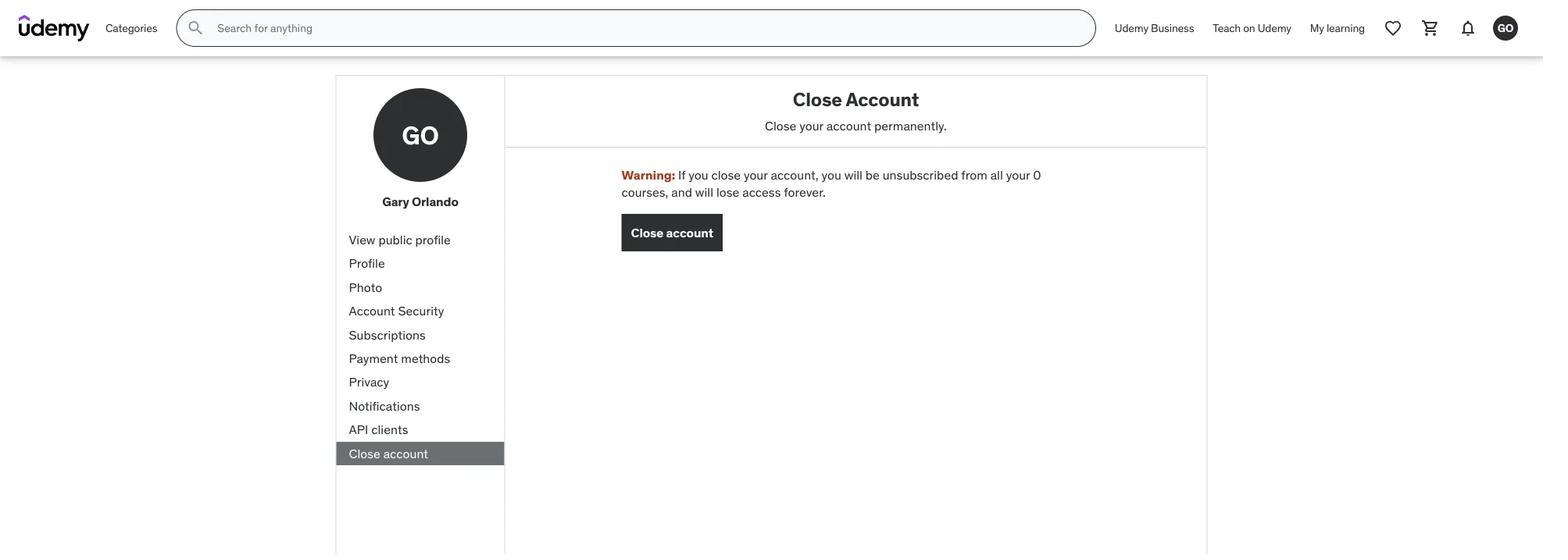 Task type: describe. For each thing, give the bounding box(es) containing it.
0 vertical spatial will
[[845, 167, 863, 183]]

close inside view public profile profile photo account security subscriptions payment methods privacy notifications api clients close account
[[349, 446, 380, 462]]

2 you from the left
[[822, 167, 842, 183]]

learning
[[1327, 21, 1365, 35]]

my learning link
[[1301, 9, 1375, 47]]

from
[[961, 167, 988, 183]]

udemy business
[[1115, 21, 1194, 35]]

account inside close account close your account permanently.
[[827, 117, 871, 133]]

subscriptions link
[[336, 323, 504, 347]]

1 you from the left
[[689, 167, 708, 183]]

notifications link
[[336, 395, 504, 418]]

view public profile link
[[336, 228, 504, 252]]

orlando
[[412, 194, 459, 210]]

notifications image
[[1459, 19, 1478, 38]]

payment
[[349, 351, 398, 367]]

your for account
[[800, 117, 824, 133]]

my
[[1310, 21, 1324, 35]]

categories
[[105, 21, 157, 35]]

view public profile profile photo account security subscriptions payment methods privacy notifications api clients close account
[[349, 232, 451, 462]]

photo
[[349, 279, 382, 295]]

close account button
[[622, 214, 723, 252]]

categories button
[[96, 9, 167, 47]]

public
[[379, 232, 412, 248]]

udemy business link
[[1106, 9, 1204, 47]]

security
[[398, 303, 444, 319]]

unsubscribed
[[883, 167, 958, 183]]

warning:
[[622, 167, 675, 183]]

submit search image
[[186, 19, 205, 38]]

close account link
[[336, 442, 504, 466]]

account security link
[[336, 300, 504, 323]]

account,
[[771, 167, 819, 183]]

go link
[[1487, 9, 1525, 47]]

wishlist image
[[1384, 19, 1403, 38]]

udemy inside udemy business "link"
[[1115, 21, 1149, 35]]

on
[[1243, 21, 1255, 35]]

0 horizontal spatial will
[[695, 184, 714, 201]]

gary
[[382, 194, 409, 210]]

teach
[[1213, 21, 1241, 35]]

account inside view public profile profile photo account security subscriptions payment methods privacy notifications api clients close account
[[349, 303, 395, 319]]



Task type: vqa. For each thing, say whether or not it's contained in the screenshot.
My learning link
yes



Task type: locate. For each thing, give the bounding box(es) containing it.
teach on udemy
[[1213, 21, 1292, 35]]

0 vertical spatial go
[[1498, 21, 1514, 35]]

1 horizontal spatial your
[[800, 117, 824, 133]]

go right the "notifications" icon
[[1498, 21, 1514, 35]]

close inside button
[[631, 225, 664, 241]]

1 horizontal spatial go
[[1498, 21, 1514, 35]]

methods
[[401, 351, 450, 367]]

0 horizontal spatial account
[[383, 446, 428, 462]]

1 horizontal spatial you
[[822, 167, 842, 183]]

will left be
[[845, 167, 863, 183]]

all
[[991, 167, 1003, 183]]

gary orlando
[[382, 194, 459, 210]]

1 vertical spatial account
[[349, 303, 395, 319]]

your up access
[[744, 167, 768, 183]]

shopping cart with 0 items image
[[1421, 19, 1440, 38]]

close account
[[631, 225, 713, 241]]

0 vertical spatial account
[[827, 117, 871, 133]]

account
[[846, 88, 919, 111], [349, 303, 395, 319]]

go
[[1498, 21, 1514, 35], [402, 119, 439, 151]]

account down and
[[666, 225, 713, 241]]

1 udemy from the left
[[1115, 21, 1149, 35]]

api
[[349, 422, 368, 438]]

you right if at left
[[689, 167, 708, 183]]

your inside close account close your account permanently.
[[800, 117, 824, 133]]

account down photo
[[349, 303, 395, 319]]

1 vertical spatial go
[[402, 119, 439, 151]]

my learning
[[1310, 21, 1365, 35]]

profile
[[349, 256, 385, 272]]

2 udemy from the left
[[1258, 21, 1292, 35]]

1 horizontal spatial account
[[846, 88, 919, 111]]

profile
[[415, 232, 451, 248]]

profile link
[[336, 252, 504, 276]]

api clients link
[[336, 418, 504, 442]]

account up permanently.
[[846, 88, 919, 111]]

0 horizontal spatial you
[[689, 167, 708, 183]]

udemy
[[1115, 21, 1149, 35], [1258, 21, 1292, 35]]

if you close your account, you will be unsubscribed from all your 0 courses, and will lose access forever.
[[622, 167, 1041, 201]]

0 horizontal spatial go
[[402, 119, 439, 151]]

your
[[800, 117, 824, 133], [744, 167, 768, 183], [1006, 167, 1030, 183]]

account inside view public profile profile photo account security subscriptions payment methods privacy notifications api clients close account
[[383, 446, 428, 462]]

courses,
[[622, 184, 668, 201]]

photo link
[[336, 276, 504, 300]]

0
[[1033, 167, 1041, 183]]

close
[[793, 88, 842, 111], [765, 117, 797, 133], [631, 225, 664, 241], [349, 446, 380, 462]]

1 horizontal spatial will
[[845, 167, 863, 183]]

Search for anything text field
[[214, 15, 1077, 41]]

you up forever.
[[822, 167, 842, 183]]

udemy right on
[[1258, 21, 1292, 35]]

forever.
[[784, 184, 826, 201]]

account inside close account close your account permanently.
[[846, 88, 919, 111]]

and
[[671, 184, 692, 201]]

udemy image
[[19, 15, 90, 41]]

account down api clients link in the bottom left of the page
[[383, 446, 428, 462]]

close account close your account permanently.
[[765, 88, 947, 133]]

0 vertical spatial account
[[846, 88, 919, 111]]

account inside button
[[666, 225, 713, 241]]

2 horizontal spatial your
[[1006, 167, 1030, 183]]

udemy inside teach on udemy link
[[1258, 21, 1292, 35]]

will right and
[[695, 184, 714, 201]]

if
[[678, 167, 686, 183]]

1 horizontal spatial account
[[666, 225, 713, 241]]

close
[[711, 167, 741, 183]]

0 horizontal spatial udemy
[[1115, 21, 1149, 35]]

1 horizontal spatial udemy
[[1258, 21, 1292, 35]]

permanently.
[[874, 117, 947, 133]]

2 horizontal spatial account
[[827, 117, 871, 133]]

business
[[1151, 21, 1194, 35]]

will
[[845, 167, 863, 183], [695, 184, 714, 201]]

account
[[827, 117, 871, 133], [666, 225, 713, 241], [383, 446, 428, 462]]

1 vertical spatial will
[[695, 184, 714, 201]]

notifications
[[349, 398, 420, 414]]

lose
[[717, 184, 740, 201]]

privacy link
[[336, 371, 504, 395]]

payment methods link
[[336, 347, 504, 371]]

you
[[689, 167, 708, 183], [822, 167, 842, 183]]

clients
[[371, 422, 408, 438]]

0 horizontal spatial your
[[744, 167, 768, 183]]

teach on udemy link
[[1204, 9, 1301, 47]]

udemy left business
[[1115, 21, 1149, 35]]

access
[[743, 184, 781, 201]]

your left 0
[[1006, 167, 1030, 183]]

privacy
[[349, 374, 389, 390]]

view
[[349, 232, 376, 248]]

2 vertical spatial account
[[383, 446, 428, 462]]

account up be
[[827, 117, 871, 133]]

go up gary orlando
[[402, 119, 439, 151]]

your for you
[[744, 167, 768, 183]]

be
[[866, 167, 880, 183]]

your up account,
[[800, 117, 824, 133]]

subscriptions
[[349, 327, 426, 343]]

0 horizontal spatial account
[[349, 303, 395, 319]]

1 vertical spatial account
[[666, 225, 713, 241]]



